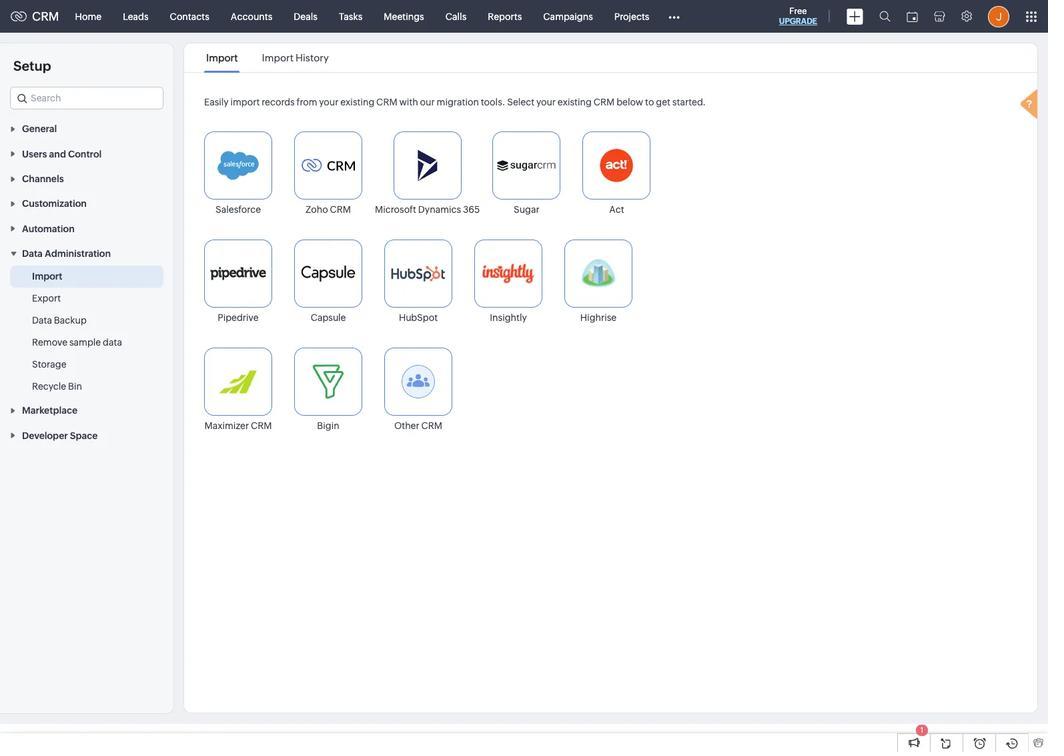Task type: locate. For each thing, give the bounding box(es) containing it.
import up easily
[[206, 52, 238, 63]]

projects link
[[604, 0, 661, 32]]

0 horizontal spatial import
[[32, 271, 62, 282]]

highrise
[[581, 312, 617, 323]]

export link
[[32, 292, 61, 305]]

crm left home link
[[32, 9, 59, 23]]

storage link
[[32, 358, 66, 371]]

general button
[[0, 116, 174, 141]]

import link up easily
[[204, 52, 240, 63]]

channels button
[[0, 166, 174, 191]]

1 horizontal spatial existing
[[558, 97, 592, 107]]

crm
[[32, 9, 59, 23], [377, 97, 398, 107], [594, 97, 615, 107], [330, 204, 351, 215], [251, 421, 272, 431], [422, 421, 443, 431]]

reports
[[488, 11, 522, 22]]

search element
[[872, 0, 899, 33]]

automation button
[[0, 216, 174, 241]]

Other Modules field
[[661, 6, 689, 27]]

get
[[656, 97, 671, 107]]

your right from
[[319, 97, 339, 107]]

1 horizontal spatial import link
[[204, 52, 240, 63]]

0 vertical spatial import link
[[204, 52, 240, 63]]

data down automation
[[22, 248, 43, 259]]

salesforce
[[216, 204, 261, 215]]

Search text field
[[11, 87, 163, 109]]

easily import records from your existing crm with our migration tools. select your existing crm below to get started.
[[204, 97, 706, 107]]

free upgrade
[[780, 6, 818, 26]]

data
[[103, 337, 122, 348]]

1 vertical spatial data
[[32, 315, 52, 326]]

existing right select
[[558, 97, 592, 107]]

and
[[49, 149, 66, 159]]

existing right from
[[341, 97, 375, 107]]

sample
[[69, 337, 101, 348]]

zoho crm
[[306, 204, 351, 215]]

data backup link
[[32, 314, 87, 327]]

import inside the data administration region
[[32, 271, 62, 282]]

zoho
[[306, 204, 328, 215]]

remove sample data link
[[32, 336, 122, 349]]

import link
[[204, 52, 240, 63], [32, 270, 62, 283]]

other crm
[[394, 421, 443, 431]]

data inside region
[[32, 315, 52, 326]]

None field
[[10, 87, 164, 109]]

existing
[[341, 97, 375, 107], [558, 97, 592, 107]]

1
[[921, 726, 924, 734]]

import link for export link
[[32, 270, 62, 283]]

with
[[400, 97, 418, 107]]

sugar
[[514, 204, 540, 215]]

recycle
[[32, 381, 66, 392]]

select
[[508, 97, 535, 107]]

0 horizontal spatial existing
[[341, 97, 375, 107]]

import
[[206, 52, 238, 63], [262, 52, 294, 63], [32, 271, 62, 282]]

users
[[22, 149, 47, 159]]

1 horizontal spatial import
[[206, 52, 238, 63]]

meetings link
[[373, 0, 435, 32]]

maximizer
[[205, 421, 249, 431]]

home link
[[64, 0, 112, 32]]

crm right other
[[422, 421, 443, 431]]

general
[[22, 124, 57, 134]]

import up export link
[[32, 271, 62, 282]]

import link inside list
[[204, 52, 240, 63]]

remove
[[32, 337, 68, 348]]

below
[[617, 97, 644, 107]]

profile element
[[981, 0, 1018, 32]]

leads
[[123, 11, 149, 22]]

import link up export link
[[32, 270, 62, 283]]

1 horizontal spatial your
[[537, 97, 556, 107]]

data
[[22, 248, 43, 259], [32, 315, 52, 326]]

create menu element
[[839, 0, 872, 32]]

import
[[231, 97, 260, 107]]

your
[[319, 97, 339, 107], [537, 97, 556, 107]]

data administration region
[[0, 266, 174, 398]]

developer
[[22, 430, 68, 441]]

tools.
[[481, 97, 506, 107]]

meetings
[[384, 11, 424, 22]]

administration
[[45, 248, 111, 259]]

campaigns
[[544, 11, 593, 22]]

0 vertical spatial data
[[22, 248, 43, 259]]

easily
[[204, 97, 229, 107]]

help image
[[1018, 87, 1045, 124]]

bin
[[68, 381, 82, 392]]

reports link
[[478, 0, 533, 32]]

marketplace
[[22, 405, 77, 416]]

crm left below on the top
[[594, 97, 615, 107]]

profile image
[[989, 6, 1010, 27]]

capsule
[[311, 312, 346, 323]]

import link for import history link
[[204, 52, 240, 63]]

0 horizontal spatial import link
[[32, 270, 62, 283]]

data down export link
[[32, 315, 52, 326]]

insightly
[[490, 312, 527, 323]]

contacts link
[[159, 0, 220, 32]]

our
[[420, 97, 435, 107]]

your right select
[[537, 97, 556, 107]]

1 vertical spatial import link
[[32, 270, 62, 283]]

pipedrive
[[218, 312, 259, 323]]

records
[[262, 97, 295, 107]]

import history
[[262, 52, 329, 63]]

free
[[790, 6, 807, 16]]

projects
[[615, 11, 650, 22]]

0 horizontal spatial your
[[319, 97, 339, 107]]

2 existing from the left
[[558, 97, 592, 107]]

1 your from the left
[[319, 97, 339, 107]]

list
[[194, 43, 341, 72]]

setup
[[13, 58, 51, 73]]

data for data administration
[[22, 248, 43, 259]]

data inside dropdown button
[[22, 248, 43, 259]]

import left history
[[262, 52, 294, 63]]

control
[[68, 149, 102, 159]]

data for data backup
[[32, 315, 52, 326]]



Task type: describe. For each thing, give the bounding box(es) containing it.
developer space button
[[0, 423, 174, 448]]

developer space
[[22, 430, 98, 441]]

home
[[75, 11, 102, 22]]

data administration
[[22, 248, 111, 259]]

migration
[[437, 97, 479, 107]]

accounts link
[[220, 0, 283, 32]]

bigin
[[317, 421, 340, 431]]

deals
[[294, 11, 318, 22]]

leads link
[[112, 0, 159, 32]]

export
[[32, 293, 61, 304]]

customization
[[22, 199, 87, 209]]

customization button
[[0, 191, 174, 216]]

storage
[[32, 359, 66, 370]]

microsoft dynamics 365
[[375, 204, 480, 215]]

contacts
[[170, 11, 210, 22]]

automation
[[22, 223, 75, 234]]

search image
[[880, 11, 891, 22]]

deals link
[[283, 0, 328, 32]]

accounts
[[231, 11, 273, 22]]

calendar image
[[907, 11, 919, 22]]

tasks
[[339, 11, 363, 22]]

calls link
[[435, 0, 478, 32]]

create menu image
[[847, 8, 864, 24]]

hubspot
[[399, 312, 438, 323]]

tasks link
[[328, 0, 373, 32]]

recycle bin link
[[32, 380, 82, 393]]

microsoft
[[375, 204, 417, 215]]

channels
[[22, 174, 64, 184]]

data backup
[[32, 315, 87, 326]]

crm left with at top left
[[377, 97, 398, 107]]

users and control
[[22, 149, 102, 159]]

to
[[646, 97, 655, 107]]

2 horizontal spatial import
[[262, 52, 294, 63]]

data administration button
[[0, 241, 174, 266]]

backup
[[54, 315, 87, 326]]

1 existing from the left
[[341, 97, 375, 107]]

campaigns link
[[533, 0, 604, 32]]

history
[[296, 52, 329, 63]]

act
[[610, 204, 625, 215]]

365
[[463, 204, 480, 215]]

from
[[297, 97, 317, 107]]

remove sample data
[[32, 337, 122, 348]]

users and control button
[[0, 141, 174, 166]]

started.
[[673, 97, 706, 107]]

2 your from the left
[[537, 97, 556, 107]]

crm right zoho
[[330, 204, 351, 215]]

maximizer crm
[[205, 421, 272, 431]]

import history link
[[260, 52, 331, 63]]

marketplace button
[[0, 398, 174, 423]]

calls
[[446, 11, 467, 22]]

space
[[70, 430, 98, 441]]

recycle bin
[[32, 381, 82, 392]]

upgrade
[[780, 17, 818, 26]]

crm link
[[11, 9, 59, 23]]

other
[[394, 421, 420, 431]]

dynamics
[[418, 204, 461, 215]]

crm right the 'maximizer'
[[251, 421, 272, 431]]

list containing import
[[194, 43, 341, 72]]



Task type: vqa. For each thing, say whether or not it's contained in the screenshot.
Calls link on the left top of the page
yes



